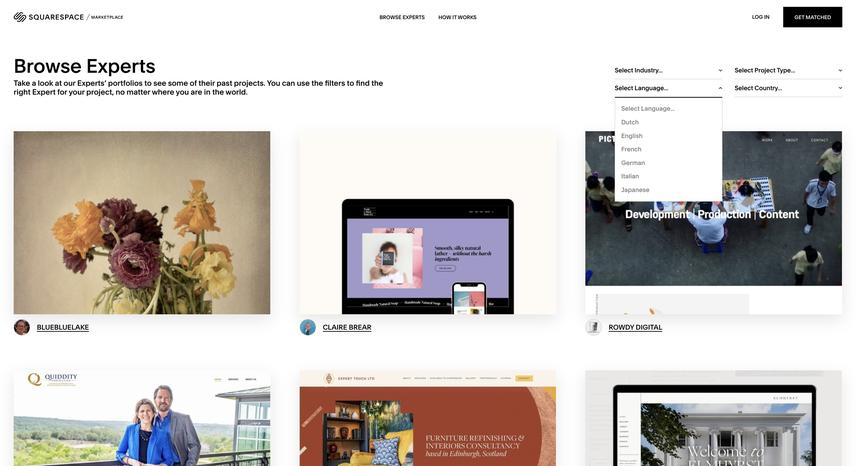 Task type: describe. For each thing, give the bounding box(es) containing it.
japanese button
[[621, 183, 716, 197]]

log in link
[[752, 14, 770, 20]]

0 horizontal spatial the
[[212, 88, 224, 97]]

works
[[458, 14, 477, 20]]

italian button
[[621, 170, 716, 183]]

english button
[[621, 129, 716, 143]]

squarespace marketplace image
[[14, 12, 123, 22]]

get matched
[[794, 14, 831, 20]]

browse for browse experts
[[379, 14, 401, 20]]

2 to from the left
[[347, 79, 354, 88]]

bluebluelake
[[37, 323, 89, 331]]

select country...
[[735, 84, 782, 92]]

select for select project type... button
[[735, 66, 753, 74]]

designer portfolio image image for claire brear
[[300, 319, 316, 335]]

log
[[752, 14, 763, 20]]

select industry... button
[[615, 62, 722, 79]]

experts'
[[77, 79, 106, 88]]

get matched link
[[783, 7, 842, 27]]

browse experts take a look at our experts' portfolios to see some of their past projects. you can use the filters to find the right expert for your project, no matter where you are in the world.
[[14, 54, 383, 97]]

are
[[191, 88, 202, 97]]

claire
[[323, 323, 347, 331]]

bluebluelake link
[[37, 323, 89, 331]]

1 to from the left
[[144, 79, 152, 88]]

industry...
[[635, 66, 663, 74]]

where
[[152, 88, 174, 97]]

projects.
[[234, 79, 265, 88]]

portfolios
[[108, 79, 143, 88]]

in
[[764, 14, 770, 20]]

german button
[[621, 156, 716, 170]]

browse experts
[[379, 14, 425, 20]]

japanese
[[621, 186, 650, 194]]

french
[[621, 145, 642, 153]]

portuguese
[[621, 199, 655, 207]]

our
[[64, 79, 75, 88]]

select for select industry... button on the top right
[[615, 66, 633, 74]]

you
[[267, 79, 280, 88]]

0 vertical spatial language...
[[635, 84, 668, 92]]

experts for browse experts
[[403, 14, 425, 20]]

how it works link
[[438, 7, 477, 27]]

portuguese button
[[621, 197, 716, 210]]

at
[[55, 79, 62, 88]]

2 horizontal spatial the
[[371, 79, 383, 88]]

past
[[217, 79, 232, 88]]

look
[[38, 79, 53, 88]]

rowdy digital
[[609, 323, 662, 331]]

project
[[755, 66, 776, 74]]

0 vertical spatial select language...
[[615, 84, 668, 92]]

a
[[32, 79, 36, 88]]

select for select country... button
[[735, 84, 753, 92]]

for
[[57, 88, 67, 97]]

browse for browse experts take a look at our experts' portfolios to see some of their past projects. you can use the filters to find the right expert for your project, no matter where you are in the world.
[[14, 54, 82, 78]]

of
[[190, 79, 197, 88]]

digital
[[636, 323, 662, 331]]

how
[[438, 14, 451, 20]]

rowdy
[[609, 323, 634, 331]]

get
[[794, 14, 804, 20]]

select industry...
[[615, 66, 663, 74]]

select country... button
[[735, 79, 842, 97]]



Task type: locate. For each thing, give the bounding box(es) containing it.
0 vertical spatial experts
[[403, 14, 425, 20]]

claire brear link
[[323, 323, 371, 331]]

browse experts link
[[379, 7, 425, 27]]

log in
[[752, 14, 770, 20]]

matched
[[806, 14, 831, 20]]

you
[[176, 88, 189, 97]]

it
[[452, 14, 457, 20]]

experts left the how
[[403, 14, 425, 20]]

can
[[282, 79, 295, 88]]

the
[[311, 79, 323, 88], [371, 79, 383, 88], [212, 88, 224, 97]]

3 designer portfolio image image from the left
[[585, 319, 602, 335]]

language...
[[635, 84, 668, 92], [641, 105, 675, 113]]

0 horizontal spatial designer portfolio image image
[[14, 319, 30, 335]]

in
[[204, 88, 211, 97]]

designer portfolio image image for rowdy digital
[[585, 319, 602, 335]]

language... down industry...
[[635, 84, 668, 92]]

1 vertical spatial select language...
[[621, 105, 675, 113]]

select left country...
[[735, 84, 753, 92]]

1 vertical spatial browse
[[14, 54, 82, 78]]

select up dutch
[[621, 105, 640, 113]]

their
[[199, 79, 215, 88]]

select down select industry...
[[615, 84, 633, 92]]

experts for browse experts take a look at our experts' portfolios to see some of their past projects. you can use the filters to find the right expert for your project, no matter where you are in the world.
[[86, 54, 155, 78]]

project,
[[86, 88, 114, 97]]

select left project on the top right of the page
[[735, 66, 753, 74]]

filters
[[325, 79, 345, 88]]

select
[[615, 66, 633, 74], [735, 66, 753, 74], [615, 84, 633, 92], [735, 84, 753, 92], [621, 105, 640, 113]]

german
[[621, 159, 645, 167]]

0 vertical spatial select language... button
[[615, 79, 722, 97]]

right
[[14, 88, 30, 97]]

french button
[[621, 143, 716, 156]]

0 horizontal spatial experts
[[86, 54, 155, 78]]

experts up portfolios
[[86, 54, 155, 78]]

type...
[[777, 66, 795, 74]]

select language... button up english button
[[621, 98, 716, 115]]

the right use
[[311, 79, 323, 88]]

claire brear
[[323, 323, 371, 331]]

select language... up dutch
[[621, 105, 675, 113]]

designer portfolio image image
[[14, 319, 30, 335], [300, 319, 316, 335], [585, 319, 602, 335]]

designer portfolio image image for bluebluelake
[[14, 319, 30, 335]]

to left see
[[144, 79, 152, 88]]

expert
[[32, 88, 56, 97]]

no
[[116, 88, 125, 97]]

italian
[[621, 172, 639, 180]]

select project type... button
[[735, 62, 842, 79]]

1 horizontal spatial browse
[[379, 14, 401, 20]]

take
[[14, 79, 30, 88]]

the right 'find'
[[371, 79, 383, 88]]

dutch button
[[621, 115, 716, 129]]

the right in
[[212, 88, 224, 97]]

1 horizontal spatial experts
[[403, 14, 425, 20]]

brear
[[349, 323, 371, 331]]

1 vertical spatial select language... button
[[621, 98, 716, 115]]

browse inside browse experts take a look at our experts' portfolios to see some of their past projects. you can use the filters to find the right expert for your project, no matter where you are in the world.
[[14, 54, 82, 78]]

country...
[[755, 84, 782, 92]]

experts
[[403, 14, 425, 20], [86, 54, 155, 78]]

experts inside browse experts take a look at our experts' portfolios to see some of their past projects. you can use the filters to find the right expert for your project, no matter where you are in the world.
[[86, 54, 155, 78]]

1 designer portfolio image image from the left
[[14, 319, 30, 335]]

how it works
[[438, 14, 477, 20]]

see
[[153, 79, 166, 88]]

2 horizontal spatial designer portfolio image image
[[585, 319, 602, 335]]

0 horizontal spatial browse
[[14, 54, 82, 78]]

1 vertical spatial language...
[[641, 105, 675, 113]]

find
[[356, 79, 370, 88]]

1 vertical spatial experts
[[86, 54, 155, 78]]

dutch
[[621, 118, 639, 126]]

to left 'find'
[[347, 79, 354, 88]]

1 horizontal spatial designer portfolio image image
[[300, 319, 316, 335]]

1 horizontal spatial the
[[311, 79, 323, 88]]

language... up dutch button
[[641, 105, 675, 113]]

select language...
[[615, 84, 668, 92], [621, 105, 675, 113]]

0 vertical spatial browse
[[379, 14, 401, 20]]

english
[[621, 132, 643, 140]]

to
[[144, 79, 152, 88], [347, 79, 354, 88]]

1 horizontal spatial to
[[347, 79, 354, 88]]

matter
[[127, 88, 150, 97]]

your
[[69, 88, 85, 97]]

0 horizontal spatial to
[[144, 79, 152, 88]]

some
[[168, 79, 188, 88]]

select language... button
[[615, 79, 722, 97], [621, 98, 716, 115]]

2 designer portfolio image image from the left
[[300, 319, 316, 335]]

use
[[297, 79, 310, 88]]

rowdy digital link
[[609, 323, 662, 331]]

select project type...
[[735, 66, 795, 74]]

browse
[[379, 14, 401, 20], [14, 54, 82, 78]]

select language... button down industry...
[[615, 79, 722, 97]]

select left industry...
[[615, 66, 633, 74]]

world.
[[226, 88, 248, 97]]

select language... down select industry...
[[615, 84, 668, 92]]



Task type: vqa. For each thing, say whether or not it's contained in the screenshot.
View Demo Site
no



